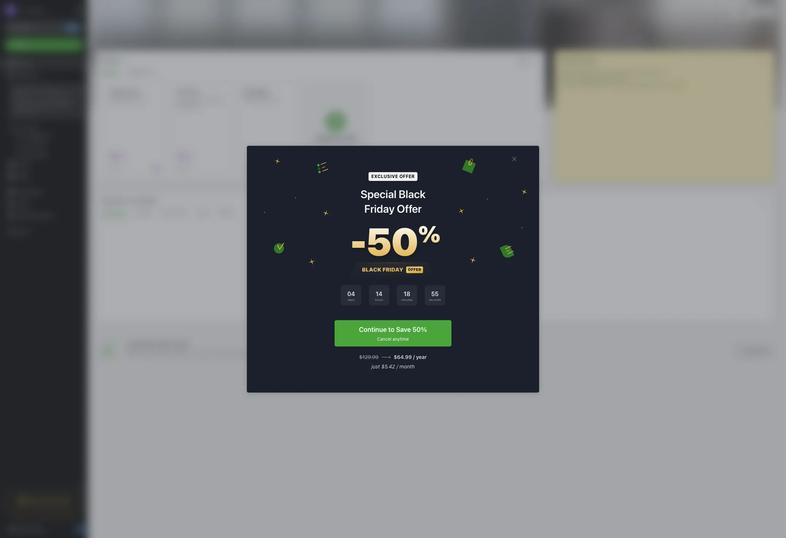 Task type: locate. For each thing, give the bounding box(es) containing it.
0 horizontal spatial nov
[[109, 166, 117, 172]]

1 horizontal spatial /
[[413, 354, 415, 360]]

offer
[[400, 173, 415, 179]]

or down on
[[50, 102, 55, 108]]

2 horizontal spatial the
[[463, 272, 472, 278]]

0 vertical spatial save
[[386, 272, 398, 278]]

1 tab list from the top
[[98, 68, 544, 76]]

1 horizontal spatial the
[[176, 103, 183, 109]]

audio
[[196, 209, 210, 215]]

...
[[34, 96, 39, 102]]

continue to save 50% cancel anytime
[[359, 325, 427, 342]]

0 horizontal spatial /
[[397, 363, 398, 369]]

recent for recent
[[102, 68, 119, 75]]

audio tab
[[196, 209, 210, 216]]

/ right $5.42 on the bottom
[[397, 363, 398, 369]]

can
[[193, 351, 202, 357]]

do down to-
[[176, 96, 182, 103]]

shared with me link
[[0, 209, 87, 221]]

2 17 from the left
[[185, 166, 190, 172]]

2 do from the left
[[195, 96, 202, 103]]

to down note,
[[64, 102, 69, 108]]

tab list
[[98, 68, 544, 76], [98, 209, 773, 216]]

1 vertical spatial recent
[[8, 125, 24, 131]]

days
[[348, 298, 355, 301]]

from
[[449, 272, 462, 278]]

0 vertical spatial recent
[[102, 68, 119, 75]]

me
[[45, 212, 53, 218]]

tags button
[[0, 198, 87, 209]]

None search field
[[10, 21, 78, 34]]

minutes
[[402, 298, 413, 301]]

0 horizontal spatial 17
[[118, 166, 122, 172]]

expand tags image
[[2, 201, 8, 207]]

notebook,
[[13, 102, 35, 108]]

black
[[399, 187, 426, 200], [26, 497, 40, 504]]

0 horizontal spatial :
[[365, 292, 366, 298]]

do inside things to do strength to ryu
[[133, 88, 139, 95]]

notes up recent tab
[[102, 57, 119, 64]]

to
[[127, 88, 132, 95], [130, 96, 135, 103], [64, 102, 69, 108], [389, 325, 395, 333]]

widgets,
[[242, 351, 262, 357]]

0 vertical spatial your
[[23, 87, 34, 93]]

1 vertical spatial your
[[348, 351, 358, 357]]

add right "can"
[[203, 351, 212, 357]]

clips
[[114, 209, 126, 215]]

or right them,
[[323, 351, 328, 357]]

55 seconds
[[429, 290, 441, 301]]

2 horizontal spatial 17
[[252, 166, 257, 172]]

save up anytime
[[396, 325, 411, 333]]

recent down it
[[8, 125, 24, 131]]

1 horizontal spatial :
[[392, 292, 394, 298]]

soon
[[203, 96, 214, 103]]

1 vertical spatial /
[[397, 363, 398, 369]]

home
[[16, 60, 30, 66]]

things to do strength to ryu
[[109, 88, 145, 103]]

do left list
[[184, 88, 190, 95]]

notes down here.
[[25, 125, 38, 131]]

your right change
[[348, 351, 358, 357]]

do
[[133, 88, 139, 95], [184, 88, 190, 95]]

new button
[[4, 38, 83, 52]]

$64.99 / year
[[394, 354, 427, 360]]

clip web content
[[412, 294, 459, 301]]

icon
[[40, 96, 49, 102]]

your inside "customize your home with evernote personal you can add and remove widgets, reorder and resize them, or change your background."
[[348, 351, 358, 357]]

black up in
[[26, 497, 40, 504]]

1 do from the left
[[176, 96, 182, 103]]

just $5.42 / month
[[372, 363, 415, 369]]

black friday offer
[[26, 497, 71, 504]]

group
[[0, 81, 87, 161]]

nov 17
[[109, 166, 122, 172], [176, 166, 190, 172], [243, 166, 257, 172]]

1 horizontal spatial 17
[[185, 166, 190, 172]]

0 horizontal spatial the
[[25, 96, 33, 102]]

do up the ryu
[[133, 88, 139, 95]]

tab list containing web clips
[[98, 209, 773, 216]]

do down list
[[195, 96, 202, 103]]

group containing add your first shortcut
[[0, 81, 87, 161]]

seconds
[[429, 298, 441, 301]]

add your first shortcut
[[13, 87, 64, 93]]

0 horizontal spatial friday
[[42, 497, 57, 504]]

tab list containing recent
[[98, 68, 544, 76]]

1 horizontal spatial recent
[[102, 68, 119, 75]]

web.
[[473, 272, 486, 278]]

your inside tree
[[23, 87, 34, 93]]

0 horizontal spatial add
[[13, 109, 22, 115]]

tab list for recently captured
[[98, 209, 773, 216]]

1 vertical spatial add
[[203, 351, 212, 357]]

1 vertical spatial or
[[323, 351, 328, 357]]

0 vertical spatial add
[[13, 109, 22, 115]]

/
[[413, 354, 415, 360], [397, 363, 398, 369]]

reorder
[[264, 351, 281, 357]]

0 horizontal spatial do
[[133, 88, 139, 95]]

tasks button
[[0, 170, 87, 182]]

1 horizontal spatial black
[[399, 187, 426, 200]]

home link
[[0, 57, 88, 69]]

1 horizontal spatial nov 17
[[176, 166, 190, 172]]

2 vertical spatial notes
[[16, 161, 30, 167]]

3 nov from the left
[[243, 166, 251, 172]]

friday left offer
[[42, 497, 57, 504]]

tab list for notes
[[98, 68, 544, 76]]

captured
[[130, 198, 157, 204]]

resize
[[293, 351, 307, 357]]

0 vertical spatial notes
[[102, 57, 119, 64]]

0 horizontal spatial recent
[[8, 125, 24, 131]]

0 vertical spatial the
[[25, 96, 33, 102]]

special
[[361, 187, 397, 200]]

future
[[185, 103, 199, 109]]

3 : from the left
[[420, 292, 422, 298]]

black inside "popup button"
[[26, 497, 40, 504]]

/ left year
[[413, 354, 415, 360]]

:
[[365, 292, 366, 298], [392, 292, 394, 298], [420, 292, 422, 298]]

to-
[[176, 88, 184, 95]]

and left resize
[[282, 351, 291, 357]]

add left it
[[13, 109, 22, 115]]

web clips tab
[[102, 209, 126, 216]]

note
[[345, 135, 357, 142]]

Search text field
[[10, 21, 78, 34]]

recent inside tab list
[[102, 68, 119, 75]]

0 horizontal spatial do
[[176, 96, 182, 103]]

2 horizontal spatial nov 17
[[243, 166, 257, 172]]

0 horizontal spatial or
[[50, 102, 55, 108]]

2 do from the left
[[184, 88, 190, 95]]

1 vertical spatial tab list
[[98, 209, 773, 216]]

2 horizontal spatial nov
[[243, 166, 251, 172]]

1 vertical spatial customize button
[[736, 345, 775, 357]]

1 horizontal spatial nov
[[176, 166, 184, 172]]

2 tab list from the top
[[98, 209, 773, 216]]

0 horizontal spatial your
[[23, 87, 34, 93]]

trash link
[[0, 226, 87, 237]]

notes link
[[0, 158, 87, 170]]

add
[[13, 87, 22, 93]]

to up cancel
[[389, 325, 395, 333]]

2 horizontal spatial :
[[420, 292, 422, 298]]

the right from
[[463, 272, 472, 278]]

1 do from the left
[[133, 88, 139, 95]]

or
[[50, 102, 55, 108], [323, 351, 328, 357]]

0 vertical spatial tab list
[[98, 68, 544, 76]]

2 vertical spatial the
[[463, 272, 472, 278]]

0 vertical spatial friday
[[365, 202, 395, 215]]

1 vertical spatial the
[[176, 103, 183, 109]]

documents tab
[[161, 209, 188, 216]]

0 vertical spatial black
[[399, 187, 426, 200]]

1 horizontal spatial add
[[203, 351, 212, 357]]

recently captured button
[[101, 197, 157, 205]]

recent inside group
[[8, 125, 24, 131]]

information
[[418, 272, 448, 278]]

ryu
[[137, 96, 145, 103]]

1 horizontal spatial or
[[323, 351, 328, 357]]

recent notes
[[8, 125, 38, 131]]

continue
[[359, 325, 387, 333]]

save left useful
[[386, 272, 398, 278]]

just
[[372, 363, 380, 369]]

friday down special
[[365, 202, 395, 215]]

3 nov 17 from the left
[[243, 166, 257, 172]]

1 vertical spatial friday
[[42, 497, 57, 504]]

1 horizontal spatial do
[[184, 88, 190, 95]]

notes up tasks
[[16, 161, 30, 167]]

tree
[[0, 57, 88, 485]]

customize your home with evernote personal you can add and remove widgets, reorder and resize them, or change your background.
[[127, 341, 389, 357]]

the left the ...
[[25, 96, 33, 102]]

0 horizontal spatial nov 17
[[109, 166, 122, 172]]

notebooks
[[16, 189, 42, 195]]

recent
[[102, 68, 119, 75], [8, 125, 24, 131]]

: left 18 minutes
[[392, 292, 394, 298]]

1 vertical spatial black
[[26, 497, 40, 504]]

notes inside notes button
[[102, 57, 119, 64]]

friday inside "popup button"
[[42, 497, 57, 504]]

friday inside special black friday offer
[[365, 202, 395, 215]]

shortcut
[[45, 87, 64, 93]]

you
[[183, 351, 192, 357]]

your up click the ...
[[23, 87, 34, 93]]

1 17 from the left
[[118, 166, 122, 172]]

: left the 14 hours
[[365, 292, 366, 298]]

notes
[[102, 57, 119, 64], [25, 125, 38, 131], [16, 161, 30, 167]]

the left future
[[176, 103, 183, 109]]

expand notebooks image
[[2, 189, 8, 195]]

save
[[386, 272, 398, 278], [396, 325, 411, 333]]

1 : from the left
[[365, 292, 366, 298]]

0 horizontal spatial and
[[213, 351, 222, 357]]

1 horizontal spatial and
[[282, 351, 291, 357]]

useful
[[400, 272, 416, 278]]

1 vertical spatial save
[[396, 325, 411, 333]]

evernote
[[139, 351, 160, 357]]

black up offer
[[399, 187, 426, 200]]

recent tab
[[102, 68, 119, 76]]

1 horizontal spatial your
[[348, 351, 358, 357]]

save useful information from the web.
[[386, 272, 486, 278]]

new
[[333, 135, 344, 142]]

recent down notes button
[[102, 68, 119, 75]]

and left remove
[[213, 351, 222, 357]]

1 horizontal spatial friday
[[365, 202, 395, 215]]

the inside to-do list do now do soon for the future
[[176, 103, 183, 109]]

$5.42
[[382, 363, 395, 369]]

0 vertical spatial or
[[50, 102, 55, 108]]

0 horizontal spatial black
[[26, 497, 40, 504]]

: left web
[[420, 292, 422, 298]]

1 horizontal spatial do
[[195, 96, 202, 103]]

save inside continue to save 50% cancel anytime
[[396, 325, 411, 333]]

remove
[[223, 351, 241, 357]]

offer
[[397, 202, 422, 215]]



Task type: vqa. For each thing, say whether or not it's contained in the screenshot.
PERSONAL on the left of the page
yes



Task type: describe. For each thing, give the bounding box(es) containing it.
to inside continue to save 50% cancel anytime
[[389, 325, 395, 333]]

14
[[376, 290, 383, 297]]

recently
[[102, 198, 128, 204]]

04
[[348, 290, 355, 297]]

0 vertical spatial customize
[[748, 8, 772, 14]]

them,
[[308, 351, 321, 357]]

recent for recent notes
[[8, 125, 24, 131]]

1 nov from the left
[[109, 166, 117, 172]]

strength
[[109, 96, 129, 103]]

special black friday offer
[[361, 187, 426, 215]]

1 and from the left
[[213, 351, 222, 357]]

14 hours
[[375, 290, 383, 301]]

tyler!
[[146, 7, 163, 16]]

black inside special black friday offer
[[399, 187, 426, 200]]

do inside to-do list do now do soon for the future
[[184, 88, 190, 95]]

2023
[[713, 9, 723, 14]]

first
[[35, 87, 44, 93]]

exclusive
[[372, 173, 398, 179]]

group inside tree
[[0, 81, 87, 161]]

list
[[192, 88, 199, 95]]

0/1
[[117, 154, 123, 159]]

hours
[[375, 298, 383, 301]]

images tab
[[135, 209, 152, 216]]

content
[[438, 294, 459, 301]]

18 minutes
[[402, 290, 413, 301]]

emails
[[219, 209, 234, 215]]

click the ...
[[13, 96, 39, 102]]

a
[[57, 96, 60, 102]]

web
[[102, 209, 113, 215]]

note,
[[61, 96, 73, 102]]

2 and from the left
[[282, 351, 291, 357]]

cancel
[[377, 336, 392, 342]]

new
[[16, 42, 27, 48]]

scratch
[[561, 58, 585, 64]]

to left the ryu
[[130, 96, 135, 103]]

55
[[432, 290, 439, 297]]

the inside tree
[[25, 96, 33, 102]]

to right things
[[127, 88, 132, 95]]

background.
[[360, 351, 389, 357]]

stack
[[37, 102, 49, 108]]

04d:14h:18m:55s
[[36, 514, 76, 518]]

notes button
[[101, 56, 128, 65]]

notes inside notes link
[[16, 161, 30, 167]]

2/3
[[184, 154, 191, 159]]

good morning, tyler!
[[96, 7, 163, 16]]

0 vertical spatial /
[[413, 354, 415, 360]]

clip
[[412, 294, 423, 301]]

in
[[30, 514, 35, 518]]

expires
[[11, 514, 29, 518]]

create new note button
[[304, 83, 367, 177]]

good
[[96, 7, 114, 16]]

change
[[329, 351, 346, 357]]

suggested tab
[[128, 68, 153, 76]]

04 days
[[348, 290, 355, 301]]

tag
[[56, 102, 63, 108]]

web
[[425, 294, 436, 301]]

add inside icon on a note, notebook, stack or tag to add it here.
[[13, 109, 22, 115]]

main
[[243, 88, 255, 95]]

your
[[158, 341, 172, 348]]

$64.99
[[394, 354, 412, 360]]

page
[[256, 88, 268, 95]]

little
[[248, 96, 258, 103]]

shared
[[16, 212, 33, 218]]

tasks
[[16, 173, 29, 179]]

2 : from the left
[[392, 292, 394, 298]]

suggested
[[128, 68, 153, 75]]

or inside icon on a note, notebook, stack or tag to add it here.
[[50, 102, 55, 108]]

exclusive offer
[[372, 173, 415, 179]]

create
[[315, 135, 332, 142]]

2 nov from the left
[[176, 166, 184, 172]]

customize
[[127, 341, 157, 348]]

1 vertical spatial notes
[[25, 125, 38, 131]]

20,
[[705, 9, 711, 14]]

offer
[[59, 497, 71, 504]]

2 nov 17 from the left
[[176, 166, 190, 172]]

recently captured
[[102, 198, 157, 204]]

to-do list do now do soon for the future
[[176, 88, 224, 109]]

$129.99
[[360, 354, 379, 360]]

scratch pad button
[[559, 57, 596, 65]]

monday, november 20, 2023
[[658, 9, 723, 14]]

tree containing home
[[0, 57, 88, 485]]

shared with me
[[16, 212, 53, 218]]

to inside icon on a note, notebook, stack or tag to add it here.
[[64, 102, 69, 108]]

1 nov 17 from the left
[[109, 166, 122, 172]]

1 vertical spatial customize
[[742, 348, 768, 354]]

morning,
[[116, 7, 144, 16]]

it
[[23, 109, 26, 115]]

3 17 from the left
[[252, 166, 257, 172]]

on
[[51, 96, 56, 102]]

main page a little bit here
[[243, 88, 277, 103]]

tags
[[16, 200, 28, 207]]

scratch pad
[[561, 58, 596, 64]]

web clips
[[102, 209, 126, 215]]

add inside "customize your home with evernote personal you can add and remove widgets, reorder and resize them, or change your background."
[[203, 351, 212, 357]]

here
[[267, 96, 277, 103]]

expires in 04d:14h:18m:55s
[[11, 514, 76, 518]]

emails tab
[[219, 209, 234, 216]]

november
[[679, 9, 704, 14]]

0 vertical spatial customize button
[[735, 6, 775, 18]]

or inside "customize your home with evernote personal you can add and remove widgets, reorder and resize them, or change your background."
[[323, 351, 328, 357]]

clip web content button
[[406, 292, 465, 304]]

a
[[243, 96, 246, 103]]

month
[[400, 363, 415, 369]]

for
[[216, 96, 224, 103]]

settings image
[[75, 6, 83, 15]]

bit
[[259, 96, 266, 103]]

year
[[416, 354, 427, 360]]

click
[[13, 96, 24, 102]]

Start writing… text field
[[561, 69, 774, 176]]

monday,
[[658, 9, 678, 14]]

here.
[[27, 109, 38, 115]]



